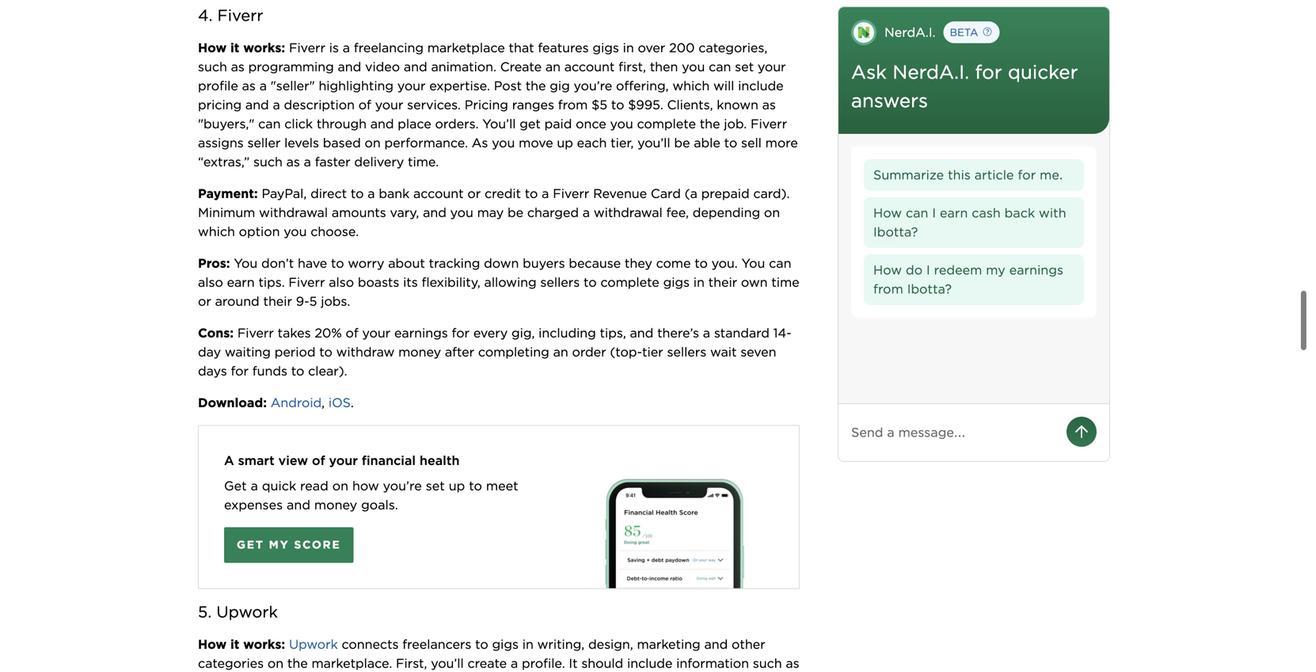 Task type: locate. For each thing, give the bounding box(es) containing it.
may
[[477, 205, 504, 220]]

earnings up after
[[394, 325, 448, 341]]

do
[[906, 262, 923, 278]]

your inside fiverr takes 20% of your earnings for every gig, including tips, and there's a standard 14- day waiting period to withdraw money after completing an order (top-tier sellers wait seven days for funds to clear).
[[362, 325, 391, 341]]

order
[[572, 344, 607, 360]]

including
[[539, 325, 596, 341]]

of
[[359, 97, 372, 112], [346, 325, 359, 341], [312, 453, 325, 468]]

sell
[[742, 135, 762, 150]]

0 vertical spatial complete
[[637, 116, 696, 131]]

works: up categories
[[243, 636, 285, 652]]

include down marketing on the bottom of page
[[627, 655, 673, 671]]

me.
[[1040, 167, 1064, 183]]

as right profile
[[242, 78, 256, 93]]

known
[[717, 97, 759, 112]]

the up 'able'
[[700, 116, 721, 131]]

waiting
[[225, 344, 271, 360]]

,
[[322, 395, 325, 410]]

of down highlighting
[[359, 97, 372, 112]]

earnings for my
[[1010, 262, 1064, 278]]

2 works: from the top
[[243, 636, 285, 652]]

such up profile
[[198, 59, 227, 74]]

or
[[468, 186, 481, 201], [198, 293, 211, 309]]

1 vertical spatial complete
[[601, 274, 660, 290]]

1 vertical spatial their
[[263, 293, 292, 309]]

0 horizontal spatial which
[[198, 224, 235, 239]]

goals.
[[361, 497, 398, 512]]

how up categories
[[198, 636, 227, 652]]

earn inside "you don't have to worry about tracking down buyers because they come to you. you can also earn tips. fiverr also boasts its flexibility, allowing sellers to complete gigs in their own time or around their 9-5 jobs."
[[227, 274, 255, 290]]

how for how it works:
[[198, 40, 227, 55]]

time.
[[408, 154, 439, 169]]

a inside get a quick read on how you're set up to meet expenses and money goals.
[[251, 478, 258, 493]]

nerda.i.
[[885, 25, 936, 40], [893, 61, 970, 84]]

earn inside "how can i earn cash back with ibotta?"
[[940, 205, 968, 221]]

0 vertical spatial of
[[359, 97, 372, 112]]

and inside fiverr takes 20% of your earnings for every gig, including tips, and there's a standard 14- day waiting period to withdraw money after completing an order (top-tier sellers wait seven days for funds to clear).
[[630, 325, 654, 341]]

to right $5
[[612, 97, 625, 112]]

how it works:
[[198, 40, 289, 55]]

you're down 'financial'
[[383, 478, 422, 493]]

0 horizontal spatial you'll
[[431, 655, 464, 671]]

you'll inside fiverr is a freelancing marketplace that features gigs in over 200 categories, such as programming and video and animation. create an account first, then you can set your profile as a "seller" highlighting your expertise. post the gig you're offering, which will include pricing and a description of your services. pricing ranges from $5 to $995. clients, known as "buyers," can click through and place orders. you'll get paid once you complete the job. fiverr assigns seller levels based on performance. as you move up each tier, you'll be able to sell more "extras," such as a faster delivery time.
[[638, 135, 671, 150]]

marketing
[[637, 636, 701, 652]]

there's
[[658, 325, 700, 341]]

profile.
[[522, 655, 565, 671]]

the down upwork link
[[287, 655, 308, 671]]

1 horizontal spatial also
[[329, 274, 354, 290]]

2 vertical spatial the
[[287, 655, 308, 671]]

14-
[[774, 325, 792, 341]]

0 horizontal spatial money
[[314, 497, 357, 512]]

how for how do i redeem my earnings from ibotta?
[[874, 262, 902, 278]]

come
[[656, 255, 691, 271]]

1 vertical spatial works:
[[243, 636, 285, 652]]

fee,
[[667, 205, 689, 220]]

1 vertical spatial earn
[[227, 274, 255, 290]]

gigs down come
[[664, 274, 690, 290]]

on inside fiverr is a freelancing marketplace that features gigs in over 200 categories, such as programming and video and animation. create an account first, then you can set your profile as a "seller" highlighting your expertise. post the gig you're offering, which will include pricing and a description of your services. pricing ranges from $5 to $995. clients, known as "buyers," can click through and place orders. you'll get paid once you complete the job. fiverr assigns seller levels based on performance. as you move up each tier, you'll be able to sell more "extras," such as a faster delivery time.
[[365, 135, 381, 150]]

on down how it works: upwork at the left of the page
[[268, 655, 284, 671]]

to up create
[[475, 636, 489, 652]]

1 vertical spatial you're
[[383, 478, 422, 493]]

1 vertical spatial the
[[700, 116, 721, 131]]

to down period
[[291, 363, 304, 379]]

which up "clients,"
[[673, 78, 710, 93]]

to inside connects freelancers to gigs in writing, design, marketing and other categories on the marketplace. first, you'll create a profile. it should include information such a
[[475, 636, 489, 652]]

earnings for your
[[394, 325, 448, 341]]

2 horizontal spatial in
[[694, 274, 705, 290]]

sellers down there's
[[667, 344, 707, 360]]

and inside paypal, direct to a bank account or credit to a fiverr revenue card (a prepaid card). minimum withdrawal amounts vary, and you may be charged a withdrawal fee, depending on which option you choose.
[[423, 205, 447, 220]]

0 vertical spatial the
[[526, 78, 546, 93]]

earnings inside how do i redeem my earnings from ibotta?
[[1010, 262, 1064, 278]]

job.
[[724, 116, 747, 131]]

0 vertical spatial or
[[468, 186, 481, 201]]

fiverr up charged
[[553, 186, 590, 201]]

you're up $5
[[574, 78, 613, 93]]

of inside fiverr takes 20% of your earnings for every gig, including tips, and there's a standard 14- day waiting period to withdraw money after completing an order (top-tier sellers wait seven days for funds to clear).
[[346, 325, 359, 341]]

be left 'able'
[[675, 135, 690, 150]]

0 vertical spatial you'll
[[638, 135, 671, 150]]

or inside "you don't have to worry about tracking down buyers because they come to you. you can also earn tips. fiverr also boasts its flexibility, allowing sellers to complete gigs in their own time or around their 9-5 jobs."
[[198, 293, 211, 309]]

1 horizontal spatial you
[[742, 255, 766, 271]]

0 vertical spatial in
[[623, 40, 634, 55]]

standard
[[714, 325, 770, 341]]

9-
[[296, 293, 309, 309]]

1 horizontal spatial which
[[673, 78, 710, 93]]

0 vertical spatial which
[[673, 78, 710, 93]]

1 horizontal spatial up
[[557, 135, 573, 150]]

then
[[650, 59, 678, 74]]

0 horizontal spatial the
[[287, 655, 308, 671]]

a inside connects freelancers to gigs in writing, design, marketing and other categories on the marketplace. first, you'll create a profile. it should include information such a
[[511, 655, 518, 671]]

in up there's
[[694, 274, 705, 290]]

i right do
[[927, 262, 931, 278]]

1 horizontal spatial earn
[[940, 205, 968, 221]]

i inside how do i redeem my earnings from ibotta?
[[927, 262, 931, 278]]

as
[[231, 59, 245, 74], [242, 78, 256, 93], [763, 97, 776, 112], [287, 154, 300, 169]]

to inside get a quick read on how you're set up to meet expenses and money goals.
[[469, 478, 482, 493]]

can inside "you don't have to worry about tracking down buyers because they come to you. you can also earn tips. fiverr also boasts its flexibility, allowing sellers to complete gigs in their own time or around their 9-5 jobs."
[[769, 255, 792, 271]]

you up own
[[742, 255, 766, 271]]

4.
[[198, 6, 213, 25]]

in inside fiverr is a freelancing marketplace that features gigs in over 200 categories, such as programming and video and animation. create an account first, then you can set your profile as a "seller" highlighting your expertise. post the gig you're offering, which will include pricing and a description of your services. pricing ranges from $5 to $995. clients, known as "buyers," can click through and place orders. you'll get paid once you complete the job. fiverr assigns seller levels based on performance. as you move up each tier, you'll be able to sell more "extras," such as a faster delivery time.
[[623, 40, 634, 55]]

earnings right my
[[1010, 262, 1064, 278]]

nerda.i. left beta
[[885, 25, 936, 40]]

0 horizontal spatial gigs
[[492, 636, 519, 652]]

.
[[351, 395, 354, 410]]

how inside how do i redeem my earnings from ibotta?
[[874, 262, 902, 278]]

1 horizontal spatial account
[[565, 59, 615, 74]]

include up the known
[[739, 78, 784, 93]]

fiverr up how it works:
[[217, 6, 263, 25]]

1 also from the left
[[198, 274, 223, 290]]

1 horizontal spatial i
[[933, 205, 937, 221]]

1 vertical spatial ibotta?
[[908, 281, 952, 297]]

0 vertical spatial ibotta?
[[874, 224, 919, 240]]

which
[[673, 78, 710, 93], [198, 224, 235, 239]]

works:
[[243, 40, 285, 55], [243, 636, 285, 652]]

smart
[[238, 453, 275, 468]]

ask nerda.i. for quicker answers
[[852, 61, 1079, 112]]

have
[[298, 255, 327, 271]]

1 horizontal spatial in
[[623, 40, 634, 55]]

1 vertical spatial or
[[198, 293, 211, 309]]

1 horizontal spatial earnings
[[1010, 262, 1064, 278]]

1 vertical spatial it
[[231, 636, 240, 652]]

"buyers,"
[[198, 116, 255, 131]]

0 horizontal spatial from
[[558, 97, 588, 112]]

i inside "how can i earn cash back with ibotta?"
[[933, 205, 937, 221]]

on left the how
[[333, 478, 349, 493]]

complete inside fiverr is a freelancing marketplace that features gigs in over 200 categories, such as programming and video and animation. create an account first, then you can set your profile as a "seller" highlighting your expertise. post the gig you're offering, which will include pricing and a description of your services. pricing ranges from $5 to $995. clients, known as "buyers," can click through and place orders. you'll get paid once you complete the job. fiverr assigns seller levels based on performance. as you move up each tier, you'll be able to sell more "extras," such as a faster delivery time.
[[637, 116, 696, 131]]

get inside get a quick read on how you're set up to meet expenses and money goals.
[[224, 478, 247, 493]]

up inside fiverr is a freelancing marketplace that features gigs in over 200 categories, such as programming and video and animation. create an account first, then you can set your profile as a "seller" highlighting your expertise. post the gig you're offering, which will include pricing and a description of your services. pricing ranges from $5 to $995. clients, known as "buyers," can click through and place orders. you'll get paid once you complete the job. fiverr assigns seller levels based on performance. as you move up each tier, you'll be able to sell more "extras," such as a faster delivery time.
[[557, 135, 573, 150]]

which inside fiverr is a freelancing marketplace that features gigs in over 200 categories, such as programming and video and animation. create an account first, then you can set your profile as a "seller" highlighting your expertise. post the gig you're offering, which will include pricing and a description of your services. pricing ranges from $5 to $995. clients, known as "buyers," can click through and place orders. you'll get paid once you complete the job. fiverr assigns seller levels based on performance. as you move up each tier, you'll be able to sell more "extras," such as a faster delivery time.
[[673, 78, 710, 93]]

get down the a
[[224, 478, 247, 493]]

0 horizontal spatial earn
[[227, 274, 255, 290]]

1 horizontal spatial be
[[675, 135, 690, 150]]

such down seller
[[254, 154, 283, 169]]

2 vertical spatial in
[[523, 636, 534, 652]]

more information about beta image
[[944, 19, 1002, 44]]

1 vertical spatial of
[[346, 325, 359, 341]]

set inside get a quick read on how you're set up to meet expenses and money goals.
[[426, 478, 445, 493]]

from inside how do i redeem my earnings from ibotta?
[[874, 281, 904, 297]]

2 horizontal spatial the
[[700, 116, 721, 131]]

be down credit
[[508, 205, 524, 220]]

an down including
[[553, 344, 569, 360]]

in
[[623, 40, 634, 55], [694, 274, 705, 290], [523, 636, 534, 652]]

set down "categories,"
[[735, 59, 754, 74]]

0 horizontal spatial up
[[449, 478, 465, 493]]

in up first,
[[623, 40, 634, 55]]

$5
[[592, 97, 608, 112]]

card).
[[754, 186, 790, 201]]

earn left cash
[[940, 205, 968, 221]]

offering,
[[616, 78, 669, 93]]

get for get my score
[[237, 538, 264, 551]]

complete
[[637, 116, 696, 131], [601, 274, 660, 290]]

how it works: upwork
[[198, 636, 338, 652]]

a up expenses
[[251, 478, 258, 493]]

1 vertical spatial account
[[414, 186, 464, 201]]

or left around
[[198, 293, 211, 309]]

the up ranges
[[526, 78, 546, 93]]

ibotta? inside how do i redeem my earnings from ibotta?
[[908, 281, 952, 297]]

for inside "button"
[[1018, 167, 1036, 183]]

the inside connects freelancers to gigs in writing, design, marketing and other categories on the marketplace. first, you'll create a profile. it should include information such a
[[287, 655, 308, 671]]

1 horizontal spatial set
[[735, 59, 754, 74]]

tips.
[[259, 274, 285, 290]]

0 horizontal spatial you're
[[383, 478, 422, 493]]

2 vertical spatial such
[[753, 655, 782, 671]]

redeem
[[935, 262, 983, 278]]

pricing
[[465, 97, 509, 112]]

1 vertical spatial earnings
[[394, 325, 448, 341]]

account inside paypal, direct to a bank account or credit to a fiverr revenue card (a prepaid card). minimum withdrawal amounts vary, and you may be charged a withdrawal fee, depending on which option you choose.
[[414, 186, 464, 201]]

writing,
[[538, 636, 585, 652]]

how left do
[[874, 262, 902, 278]]

be inside fiverr is a freelancing marketplace that features gigs in over 200 categories, such as programming and video and animation. create an account first, then you can set your profile as a "seller" highlighting your expertise. post the gig you're offering, which will include pricing and a description of your services. pricing ranges from $5 to $995. clients, known as "buyers," can click through and place orders. you'll get paid once you complete the job. fiverr assigns seller levels based on performance. as you move up each tier, you'll be able to sell more "extras," such as a faster delivery time.
[[675, 135, 690, 150]]

money down read
[[314, 497, 357, 512]]

2 it from the top
[[231, 636, 240, 652]]

0 vertical spatial money
[[399, 344, 441, 360]]

0 horizontal spatial in
[[523, 636, 534, 652]]

fiverr inside "you don't have to worry about tracking down buyers because they come to you. you can also earn tips. fiverr also boasts its flexibility, allowing sellers to complete gigs in their own time or around their 9-5 jobs."
[[289, 274, 325, 290]]

1 vertical spatial set
[[426, 478, 445, 493]]

0 vertical spatial be
[[675, 135, 690, 150]]

through
[[317, 116, 367, 131]]

0 vertical spatial their
[[709, 274, 738, 290]]

1 horizontal spatial sellers
[[667, 344, 707, 360]]

withdrawal
[[259, 205, 328, 220], [594, 205, 663, 220]]

0 horizontal spatial or
[[198, 293, 211, 309]]

article
[[975, 167, 1015, 183]]

for
[[976, 61, 1003, 84], [1018, 167, 1036, 183], [452, 325, 470, 341], [231, 363, 249, 379]]

you.
[[712, 255, 738, 271]]

withdrawal down paypal,
[[259, 205, 328, 220]]

and up information
[[705, 636, 728, 652]]

get left my
[[237, 538, 264, 551]]

1 vertical spatial gigs
[[664, 274, 690, 290]]

up down paid
[[557, 135, 573, 150]]

sellers inside "you don't have to worry about tracking down buyers because they come to you. you can also earn tips. fiverr also boasts its flexibility, allowing sellers to complete gigs in their own time or around their 9-5 jobs."
[[541, 274, 580, 290]]

0 vertical spatial sellers
[[541, 274, 580, 290]]

0 vertical spatial works:
[[243, 40, 285, 55]]

upwork up how it works: upwork at the left of the page
[[217, 602, 278, 621]]

or up 'may'
[[468, 186, 481, 201]]

2 you from the left
[[742, 255, 766, 271]]

0 vertical spatial from
[[558, 97, 588, 112]]

withdrawal down revenue
[[594, 205, 663, 220]]

"extras,"
[[198, 154, 250, 169]]

1 horizontal spatial such
[[254, 154, 283, 169]]

it up categories
[[231, 636, 240, 652]]

1 horizontal spatial or
[[468, 186, 481, 201]]

1 works: from the top
[[243, 40, 285, 55]]

include inside connects freelancers to gigs in writing, design, marketing and other categories on the marketplace. first, you'll create a profile. it should include information such a
[[627, 655, 673, 671]]

complete down $995.
[[637, 116, 696, 131]]

1 horizontal spatial you'll
[[638, 135, 671, 150]]

get
[[520, 116, 541, 131]]

1 vertical spatial include
[[627, 655, 673, 671]]

also up jobs.
[[329, 274, 354, 290]]

and left place
[[371, 116, 394, 131]]

0 vertical spatial an
[[546, 59, 561, 74]]

1 horizontal spatial withdrawal
[[594, 205, 663, 220]]

expertise.
[[430, 78, 490, 93]]

can up time
[[769, 255, 792, 271]]

to left meet
[[469, 478, 482, 493]]

0 vertical spatial gigs
[[593, 40, 619, 55]]

for down waiting
[[231, 363, 249, 379]]

a inside fiverr takes 20% of your earnings for every gig, including tips, and there's a standard 14- day waiting period to withdraw money after completing an order (top-tier sellers wait seven days for funds to clear).
[[703, 325, 711, 341]]

earnings inside fiverr takes 20% of your earnings for every gig, including tips, and there's a standard 14- day waiting period to withdraw money after completing an order (top-tier sellers wait seven days for funds to clear).
[[394, 325, 448, 341]]

1 vertical spatial such
[[254, 154, 283, 169]]

0 horizontal spatial i
[[927, 262, 931, 278]]

to left you.
[[695, 255, 708, 271]]

assigns
[[198, 135, 244, 150]]

you're
[[574, 78, 613, 93], [383, 478, 422, 493]]

0 horizontal spatial earnings
[[394, 325, 448, 341]]

be inside paypal, direct to a bank account or credit to a fiverr revenue card (a prepaid card). minimum withdrawal amounts vary, and you may be charged a withdrawal fee, depending on which option you choose.
[[508, 205, 524, 220]]

freelancing
[[354, 40, 424, 55]]

performance.
[[385, 135, 468, 150]]

0 horizontal spatial withdrawal
[[259, 205, 328, 220]]

tier
[[643, 344, 664, 360]]

you left don't
[[234, 255, 258, 271]]

0 vertical spatial i
[[933, 205, 937, 221]]

also
[[198, 274, 223, 290], [329, 274, 354, 290]]

for down the more information about beta image
[[976, 61, 1003, 84]]

1 vertical spatial you'll
[[431, 655, 464, 671]]

0 horizontal spatial account
[[414, 186, 464, 201]]

you'll down freelancers
[[431, 655, 464, 671]]

seller
[[248, 135, 281, 150]]

a right there's
[[703, 325, 711, 341]]

how can i earn cash back with ibotta?
[[874, 205, 1067, 240]]

vary,
[[390, 205, 419, 220]]

0 horizontal spatial you
[[234, 255, 258, 271]]

you right option
[[284, 224, 307, 239]]

how
[[353, 478, 379, 493]]

is
[[329, 40, 339, 55]]

up
[[557, 135, 573, 150], [449, 478, 465, 493]]

2 horizontal spatial such
[[753, 655, 782, 671]]

1 vertical spatial an
[[553, 344, 569, 360]]

0 vertical spatial get
[[224, 478, 247, 493]]

0 vertical spatial you're
[[574, 78, 613, 93]]

ibotta? down do
[[908, 281, 952, 297]]

ibotta? inside "how can i earn cash back with ibotta?"
[[874, 224, 919, 240]]

1 horizontal spatial from
[[874, 281, 904, 297]]

5
[[309, 293, 317, 309]]

gigs up create
[[492, 636, 519, 652]]

0 vertical spatial upwork
[[217, 602, 278, 621]]

for left me.
[[1018, 167, 1036, 183]]

1 vertical spatial nerda.i.
[[893, 61, 970, 84]]

0 vertical spatial up
[[557, 135, 573, 150]]

on inside paypal, direct to a bank account or credit to a fiverr revenue card (a prepaid card). minimum withdrawal amounts vary, and you may be charged a withdrawal fee, depending on which option you choose.
[[764, 205, 780, 220]]

pricing
[[198, 97, 242, 112]]

a
[[343, 40, 350, 55], [260, 78, 267, 93], [273, 97, 280, 112], [304, 154, 311, 169], [368, 186, 375, 201], [542, 186, 549, 201], [583, 205, 590, 220], [703, 325, 711, 341], [251, 478, 258, 493], [511, 655, 518, 671]]

from inside fiverr is a freelancing marketplace that features gigs in over 200 categories, such as programming and video and animation. create an account first, then you can set your profile as a "seller" highlighting your expertise. post the gig you're offering, which will include pricing and a description of your services. pricing ranges from $5 to $995. clients, known as "buyers," can click through and place orders. you'll get paid once you complete the job. fiverr assigns seller levels based on performance. as you move up each tier, you'll be able to sell more "extras," such as a faster delivery time.
[[558, 97, 588, 112]]

an up gig
[[546, 59, 561, 74]]

and inside connects freelancers to gigs in writing, design, marketing and other categories on the marketplace. first, you'll create a profile. it should include information such a
[[705, 636, 728, 652]]

tips,
[[600, 325, 626, 341]]

beta
[[950, 26, 979, 39]]

can
[[709, 59, 732, 74], [258, 116, 281, 131], [906, 205, 929, 221], [769, 255, 792, 271]]

nerda.i. up the answers
[[893, 61, 970, 84]]

design,
[[589, 636, 634, 652]]

i down summarize
[[933, 205, 937, 221]]

day
[[198, 344, 221, 360]]

1 vertical spatial sellers
[[667, 344, 707, 360]]

cash
[[972, 205, 1001, 221]]

it
[[231, 40, 240, 55], [231, 636, 240, 652]]

ibotta?
[[874, 224, 919, 240], [908, 281, 952, 297]]

0 horizontal spatial sellers
[[541, 274, 580, 290]]

delivery
[[354, 154, 404, 169]]

works: up the programming
[[243, 40, 285, 55]]

0 horizontal spatial such
[[198, 59, 227, 74]]

1 you from the left
[[234, 255, 258, 271]]

0 vertical spatial earnings
[[1010, 262, 1064, 278]]

how for how can i earn cash back with ibotta?
[[874, 205, 902, 221]]

1 vertical spatial money
[[314, 497, 357, 512]]

how inside "how can i earn cash back with ibotta?"
[[874, 205, 902, 221]]

money left after
[[399, 344, 441, 360]]

fiverr up waiting
[[238, 325, 274, 341]]

sellers down buyers
[[541, 274, 580, 290]]

their down you.
[[709, 274, 738, 290]]

gigs inside connects freelancers to gigs in writing, design, marketing and other categories on the marketplace. first, you'll create a profile. it should include information such a
[[492, 636, 519, 652]]

fiverr inside fiverr takes 20% of your earnings for every gig, including tips, and there's a standard 14- day waiting period to withdraw money after completing an order (top-tier sellers wait seven days for funds to clear).
[[238, 325, 274, 341]]

their down tips.
[[263, 293, 292, 309]]

your
[[758, 59, 786, 74], [398, 78, 426, 93], [375, 97, 404, 112], [362, 325, 391, 341], [329, 453, 358, 468]]

(a
[[685, 186, 698, 201]]

pros:
[[198, 255, 234, 271]]

1 horizontal spatial you're
[[574, 78, 613, 93]]

upwork
[[217, 602, 278, 621], [289, 636, 338, 652]]

2 horizontal spatial gigs
[[664, 274, 690, 290]]

1 horizontal spatial upwork
[[289, 636, 338, 652]]

2 vertical spatial of
[[312, 453, 325, 468]]

paid
[[545, 116, 572, 131]]

0 horizontal spatial include
[[627, 655, 673, 671]]

0 vertical spatial set
[[735, 59, 754, 74]]

account down 'time.'
[[414, 186, 464, 201]]

1 it from the top
[[231, 40, 240, 55]]

about
[[388, 255, 425, 271]]

1 vertical spatial in
[[694, 274, 705, 290]]

which inside paypal, direct to a bank account or credit to a fiverr revenue card (a prepaid card). minimum withdrawal amounts vary, and you may be charged a withdrawal fee, depending on which option you choose.
[[198, 224, 235, 239]]

1 horizontal spatial money
[[399, 344, 441, 360]]

2 vertical spatial gigs
[[492, 636, 519, 652]]

you don't have to worry about tracking down buyers because they come to you. you can also earn tips. fiverr also boasts its flexibility, allowing sellers to complete gigs in their own time or around their 9-5 jobs.
[[198, 255, 804, 309]]

and right vary,
[[423, 205, 447, 220]]

also down pros:
[[198, 274, 223, 290]]

set down health
[[426, 478, 445, 493]]

how can i earn cash back with ibotta? button
[[864, 197, 1085, 248]]

for inside ask nerda.i. for quicker answers
[[976, 61, 1003, 84]]

ibotta? for can
[[874, 224, 919, 240]]

on up delivery
[[365, 135, 381, 150]]

0 horizontal spatial set
[[426, 478, 445, 493]]

gigs up first,
[[593, 40, 619, 55]]

fiverr up 9-
[[289, 274, 325, 290]]

profile
[[198, 78, 238, 93]]

"seller"
[[271, 78, 315, 93]]

can up will
[[709, 59, 732, 74]]

1 vertical spatial be
[[508, 205, 524, 220]]

money
[[399, 344, 441, 360], [314, 497, 357, 512]]

money inside get a quick read on how you're set up to meet expenses and money goals.
[[314, 497, 357, 512]]

a right create
[[511, 655, 518, 671]]



Task type: vqa. For each thing, say whether or not it's contained in the screenshot.
topmost NerdWallet rating
no



Task type: describe. For each thing, give the bounding box(es) containing it.
quicker
[[1008, 61, 1079, 84]]

seven
[[741, 344, 777, 360]]

meet
[[486, 478, 519, 493]]

amounts
[[332, 205, 386, 220]]

bank
[[379, 186, 410, 201]]

it for how it works: upwork
[[231, 636, 240, 652]]

post
[[494, 78, 522, 93]]

your up services.
[[398, 78, 426, 93]]

0 vertical spatial such
[[198, 59, 227, 74]]

to up clear).
[[319, 344, 333, 360]]

animation.
[[431, 59, 497, 74]]

financial
[[362, 453, 416, 468]]

to right have
[[331, 255, 344, 271]]

money inside fiverr takes 20% of your earnings for every gig, including tips, and there's a standard 14- day waiting period to withdraw money after completing an order (top-tier sellers wait seven days for funds to clear).
[[399, 344, 441, 360]]

features
[[538, 40, 589, 55]]

in inside "you don't have to worry about tracking down buyers because they come to you. you can also earn tips. fiverr also boasts its flexibility, allowing sellers to complete gigs in their own time or around their 9-5 jobs."
[[694, 274, 705, 290]]

choose.
[[311, 224, 359, 239]]

1 horizontal spatial the
[[526, 78, 546, 93]]

and inside get a quick read on how you're set up to meet expenses and money goals.
[[287, 497, 311, 512]]

and up highlighting
[[338, 59, 361, 74]]

and up "buyers,"
[[246, 97, 269, 112]]

include inside fiverr is a freelancing marketplace that features gigs in over 200 categories, such as programming and video and animation. create an account first, then you can set your profile as a "seller" highlighting your expertise. post the gig you're offering, which will include pricing and a description of your services. pricing ranges from $5 to $995. clients, known as "buyers," can click through and place orders. you'll get paid once you complete the job. fiverr assigns seller levels based on performance. as you move up each tier, you'll be able to sell more "extras," such as a faster delivery time.
[[739, 78, 784, 93]]

download: android , ios .
[[198, 395, 354, 410]]

on inside connects freelancers to gigs in writing, design, marketing and other categories on the marketplace. first, you'll create a profile. it should include information such a
[[268, 655, 284, 671]]

days
[[198, 363, 227, 379]]

a up charged
[[542, 186, 549, 201]]

summarize this article for me.
[[874, 167, 1064, 183]]

to down job.
[[725, 135, 738, 150]]

categories,
[[699, 40, 768, 55]]

download:
[[198, 395, 267, 410]]

and down freelancing at the top of the page
[[404, 59, 428, 74]]

levels
[[284, 135, 319, 150]]

gigs inside "you don't have to worry about tracking down buyers because they come to you. you can also earn tips. fiverr also boasts its flexibility, allowing sellers to complete gigs in their own time or around their 9-5 jobs."
[[664, 274, 690, 290]]

ask
[[852, 61, 887, 84]]

0 horizontal spatial their
[[263, 293, 292, 309]]

fiverr inside paypal, direct to a bank account or credit to a fiverr revenue card (a prepaid card). minimum withdrawal amounts vary, and you may be charged a withdrawal fee, depending on which option you choose.
[[553, 186, 590, 201]]

an inside fiverr takes 20% of your earnings for every gig, including tips, and there's a standard 14- day waiting period to withdraw money after completing an order (top-tier sellers wait seven days for funds to clear).
[[553, 344, 569, 360]]

$995.
[[628, 97, 664, 112]]

5.
[[198, 602, 212, 621]]

as right the known
[[763, 97, 776, 112]]

to up amounts at the top left of page
[[351, 186, 364, 201]]

works: for how it works: upwork
[[243, 636, 285, 652]]

fiverr up the programming
[[289, 40, 326, 55]]

a right is on the top of the page
[[343, 40, 350, 55]]

expenses
[[224, 497, 283, 512]]

funds
[[253, 363, 288, 379]]

able
[[694, 135, 721, 150]]

Message Entry text field
[[852, 423, 1054, 442]]

takes
[[278, 325, 311, 341]]

every
[[474, 325, 508, 341]]

should
[[582, 655, 624, 671]]

fiverr takes 20% of your earnings for every gig, including tips, and there's a standard 14- day waiting period to withdraw money after completing an order (top-tier sellers wait seven days for funds to clear).
[[198, 325, 792, 379]]

you up tier,
[[610, 116, 634, 131]]

or inside paypal, direct to a bank account or credit to a fiverr revenue card (a prepaid card). minimum withdrawal amounts vary, and you may be charged a withdrawal fee, depending on which option you choose.
[[468, 186, 481, 201]]

of inside fiverr is a freelancing marketplace that features gigs in over 200 categories, such as programming and video and animation. create an account first, then you can set your profile as a "seller" highlighting your expertise. post the gig you're offering, which will include pricing and a description of your services. pricing ranges from $5 to $995. clients, known as "buyers," can click through and place orders. you'll get paid once you complete the job. fiverr assigns seller levels based on performance. as you move up each tier, you'll be able to sell more "extras," such as a faster delivery time.
[[359, 97, 372, 112]]

score
[[294, 538, 341, 551]]

you'll inside connects freelancers to gigs in writing, design, marketing and other categories on the marketplace. first, you'll create a profile. it should include information such a
[[431, 655, 464, 671]]

you down 200
[[682, 59, 705, 74]]

an inside fiverr is a freelancing marketplace that features gigs in over 200 categories, such as programming and video and animation. create an account first, then you can set your profile as a "seller" highlighting your expertise. post the gig you're offering, which will include pricing and a description of your services. pricing ranges from $5 to $995. clients, known as "buyers," can click through and place orders. you'll get paid once you complete the job. fiverr assigns seller levels based on performance. as you move up each tier, you'll be able to sell more "extras," such as a faster delivery time.
[[546, 59, 561, 74]]

clear).
[[308, 363, 347, 379]]

ibotta? for do
[[908, 281, 952, 297]]

freelancers
[[403, 636, 472, 652]]

how do i redeem my earnings from ibotta?
[[874, 262, 1064, 297]]

once
[[576, 116, 607, 131]]

5. upwork
[[198, 602, 278, 621]]

time
[[772, 274, 800, 290]]

you're inside fiverr is a freelancing marketplace that features gigs in over 200 categories, such as programming and video and animation. create an account first, then you can set your profile as a "seller" highlighting your expertise. post the gig you're offering, which will include pricing and a description of your services. pricing ranges from $5 to $995. clients, known as "buyers," can click through and place orders. you'll get paid once you complete the job. fiverr assigns seller levels based on performance. as you move up each tier, you'll be able to sell more "extras," such as a faster delivery time.
[[574, 78, 613, 93]]

200
[[669, 40, 695, 55]]

a left "seller"
[[260, 78, 267, 93]]

jobs.
[[321, 293, 350, 309]]

you down you'll
[[492, 135, 515, 150]]

its
[[403, 274, 418, 290]]

as down levels
[[287, 154, 300, 169]]

of for earnings
[[346, 325, 359, 341]]

account inside fiverr is a freelancing marketplace that features gigs in over 200 categories, such as programming and video and animation. create an account first, then you can set your profile as a "seller" highlighting your expertise. post the gig you're offering, which will include pricing and a description of your services. pricing ranges from $5 to $995. clients, known as "buyers," can click through and place orders. you'll get paid once you complete the job. fiverr assigns seller levels based on performance. as you move up each tier, you'll be able to sell more "extras," such as a faster delivery time.
[[565, 59, 615, 74]]

get for get a quick read on how you're set up to meet expenses and money goals.
[[224, 478, 247, 493]]

1 vertical spatial upwork
[[289, 636, 338, 652]]

worry
[[348, 255, 385, 271]]

fiverr up more
[[751, 116, 788, 131]]

first,
[[396, 655, 427, 671]]

this
[[948, 167, 971, 183]]

up inside get a quick read on how you're set up to meet expenses and money goals.
[[449, 478, 465, 493]]

it for how it works:
[[231, 40, 240, 55]]

marketplace
[[428, 40, 505, 55]]

set inside fiverr is a freelancing marketplace that features gigs in over 200 categories, such as programming and video and animation. create an account first, then you can set your profile as a "seller" highlighting your expertise. post the gig you're offering, which will include pricing and a description of your services. pricing ranges from $5 to $995. clients, known as "buyers," can click through and place orders. you'll get paid once you complete the job. fiverr assigns seller levels based on performance. as you move up each tier, you'll be able to sell more "extras," such as a faster delivery time.
[[735, 59, 754, 74]]

complete inside "you don't have to worry about tracking down buyers because they come to you. you can also earn tips. fiverr also boasts its flexibility, allowing sellers to complete gigs in their own time or around their 9-5 jobs."
[[601, 274, 660, 290]]

payment:
[[198, 186, 262, 201]]

1 withdrawal from the left
[[259, 205, 328, 220]]

2 withdrawal from the left
[[594, 205, 663, 220]]

your up the how
[[329, 453, 358, 468]]

your down "categories,"
[[758, 59, 786, 74]]

because
[[569, 255, 621, 271]]

my
[[987, 262, 1006, 278]]

a down levels
[[304, 154, 311, 169]]

such inside connects freelancers to gigs in writing, design, marketing and other categories on the marketplace. first, you'll create a profile. it should include information such a
[[753, 655, 782, 671]]

as down how it works:
[[231, 59, 245, 74]]

your up place
[[375, 97, 404, 112]]

paypal,
[[262, 186, 307, 201]]

in inside connects freelancers to gigs in writing, design, marketing and other categories on the marketplace. first, you'll create a profile. it should include information such a
[[523, 636, 534, 652]]

2 also from the left
[[329, 274, 354, 290]]

card
[[651, 186, 681, 201]]

allowing
[[484, 274, 537, 290]]

connects freelancers to gigs in writing, design, marketing and other categories on the marketplace. first, you'll create a profile. it should include information such a
[[198, 636, 804, 671]]

get my score link
[[224, 527, 354, 563]]

a smart view of your financial health
[[224, 453, 460, 468]]

health
[[420, 453, 460, 468]]

can up seller
[[258, 116, 281, 131]]

a right charged
[[583, 205, 590, 220]]

you're inside get a quick read on how you're set up to meet expenses and money goals.
[[383, 478, 422, 493]]

will
[[714, 78, 735, 93]]

a up amounts at the top left of page
[[368, 186, 375, 201]]

answers
[[852, 89, 929, 112]]

that
[[509, 40, 534, 55]]

android link
[[271, 395, 322, 410]]

credit
[[485, 186, 521, 201]]

gig,
[[512, 325, 535, 341]]

0 vertical spatial nerda.i.
[[885, 25, 936, 40]]

tracking
[[429, 255, 480, 271]]

to down 'because'
[[584, 274, 597, 290]]

sellers inside fiverr takes 20% of your earnings for every gig, including tips, and there's a standard 14- day waiting period to withdraw money after completing an order (top-tier sellers wait seven days for funds to clear).
[[667, 344, 707, 360]]

i for earn
[[933, 205, 937, 221]]

works: for how it works:
[[243, 40, 285, 55]]

1 horizontal spatial their
[[709, 274, 738, 290]]

for up after
[[452, 325, 470, 341]]

it
[[569, 655, 578, 671]]

ranges
[[512, 97, 555, 112]]

charged
[[528, 205, 579, 220]]

period
[[275, 344, 316, 360]]

a
[[224, 453, 234, 468]]

completing
[[478, 344, 550, 360]]

create
[[500, 59, 542, 74]]

tier,
[[611, 135, 634, 150]]

you left 'may'
[[450, 205, 474, 220]]

gig
[[550, 78, 570, 93]]

(top-
[[610, 344, 643, 360]]

over
[[638, 40, 666, 55]]

of for financial
[[312, 453, 325, 468]]

more
[[766, 135, 798, 150]]

paypal, direct to a bank account or credit to a fiverr revenue card (a prepaid card). minimum withdrawal amounts vary, and you may be charged a withdrawal fee, depending on which option you choose.
[[198, 186, 794, 239]]

nerda.i. inside ask nerda.i. for quicker answers
[[893, 61, 970, 84]]

to right credit
[[525, 186, 538, 201]]

20%
[[315, 325, 342, 341]]

gigs inside fiverr is a freelancing marketplace that features gigs in over 200 categories, such as programming and video and animation. create an account first, then you can set your profile as a "seller" highlighting your expertise. post the gig you're offering, which will include pricing and a description of your services. pricing ranges from $5 to $995. clients, known as "buyers," can click through and place orders. you'll get paid once you complete the job. fiverr assigns seller levels based on performance. as you move up each tier, you'll be able to sell more "extras," such as a faster delivery time.
[[593, 40, 619, 55]]

wait
[[711, 344, 737, 360]]

down
[[484, 255, 519, 271]]

each
[[577, 135, 607, 150]]

boasts
[[358, 274, 400, 290]]

a down "seller"
[[273, 97, 280, 112]]

i for redeem
[[927, 262, 931, 278]]

on inside get a quick read on how you're set up to meet expenses and money goals.
[[333, 478, 349, 493]]

my
[[269, 538, 289, 551]]

can inside "how can i earn cash back with ibotta?"
[[906, 205, 929, 221]]



